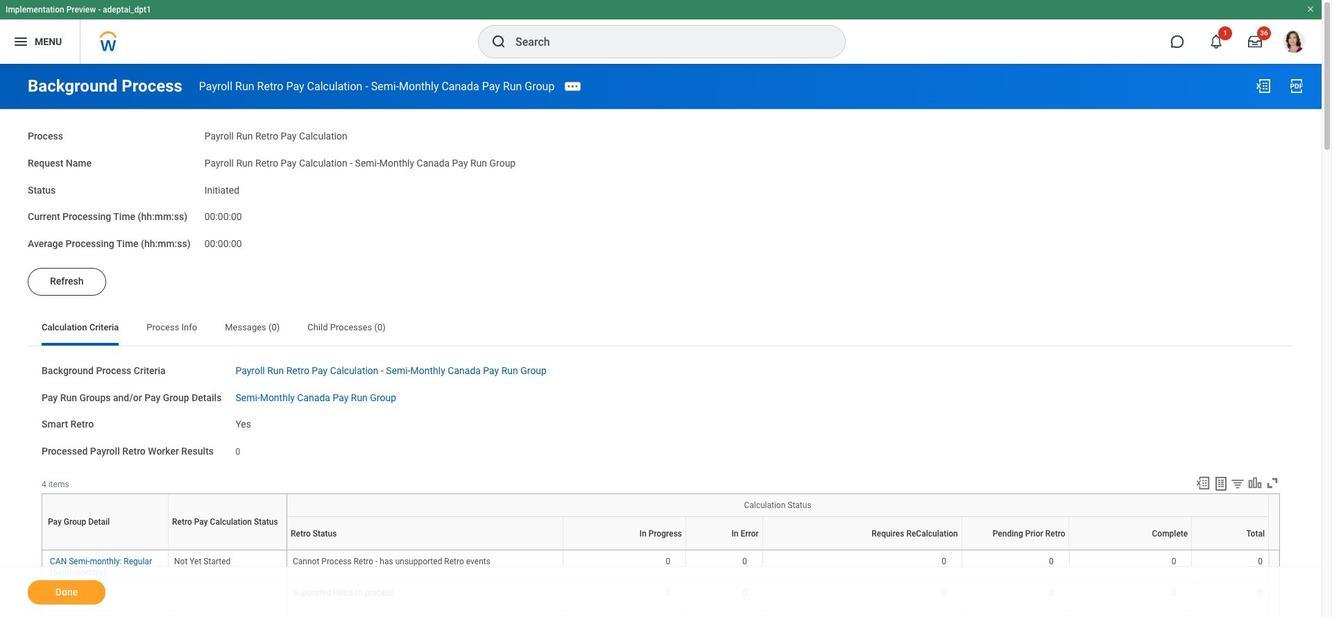 Task type: describe. For each thing, give the bounding box(es) containing it.
2 row element from the left
[[43, 494, 290, 550]]

cannot process retro - has unsupported retro events element
[[293, 554, 491, 566]]

1 row element from the left
[[287, 494, 1272, 550]]

notifications large image
[[1210, 35, 1224, 49]]

4 column header from the left
[[763, 550, 962, 551]]

Search Workday  search field
[[516, 26, 817, 57]]

3 column header from the left
[[686, 550, 763, 551]]

profile logan mcneil image
[[1284, 31, 1306, 56]]

payroll run retro pay calculation element
[[205, 128, 348, 142]]



Task type: locate. For each thing, give the bounding box(es) containing it.
initiated element
[[205, 182, 240, 195]]

select to filter grid data image
[[1231, 476, 1246, 491]]

0 vertical spatial export to excel image
[[1256, 78, 1272, 94]]

export to worksheets image
[[1213, 475, 1230, 492]]

not yet started element
[[174, 554, 231, 566]]

fullscreen image
[[1266, 475, 1281, 491]]

row element
[[287, 494, 1272, 550], [43, 494, 290, 550]]

tab list
[[28, 312, 1295, 346]]

export to excel image left 'export to worksheets' 'image'
[[1196, 475, 1211, 491]]

search image
[[491, 33, 507, 50]]

banner
[[0, 0, 1322, 64]]

5 column header from the left
[[962, 550, 1070, 551]]

export to excel image
[[1256, 78, 1272, 94], [1196, 475, 1211, 491]]

justify image
[[12, 33, 29, 50]]

1 column header from the left
[[287, 550, 564, 551]]

export to excel image left view printable version (pdf) icon at the top right of the page
[[1256, 78, 1272, 94]]

view printable version (pdf) image
[[1289, 78, 1306, 94]]

1 horizontal spatial export to excel image
[[1256, 78, 1272, 94]]

column header
[[287, 550, 564, 551], [564, 550, 686, 551], [686, 550, 763, 551], [763, 550, 962, 551], [962, 550, 1070, 551]]

inbox large image
[[1249, 35, 1263, 49]]

1 vertical spatial export to excel image
[[1196, 475, 1211, 491]]

close environment banner image
[[1307, 5, 1316, 13]]

toolbar
[[1190, 475, 1281, 493]]

supported retro to process element
[[293, 585, 394, 598]]

main content
[[0, 64, 1322, 617]]

2 column header from the left
[[564, 550, 686, 551]]

export to excel image for view printable version (pdf) icon at the top right of the page
[[1256, 78, 1272, 94]]

export to excel image for 'export to worksheets' 'image'
[[1196, 475, 1211, 491]]

0 horizontal spatial export to excel image
[[1196, 475, 1211, 491]]



Task type: vqa. For each thing, say whether or not it's contained in the screenshot.
the left Rating
no



